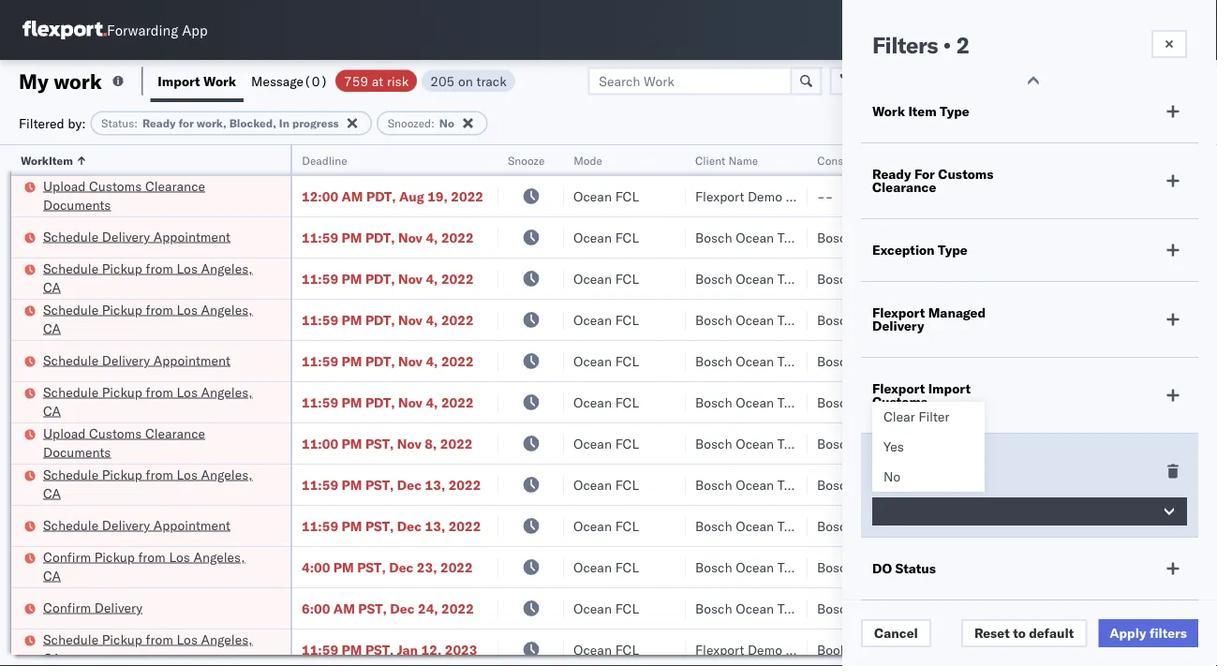 Task type: vqa. For each thing, say whether or not it's contained in the screenshot.


Task type: locate. For each thing, give the bounding box(es) containing it.
2022
[[451, 188, 484, 204], [441, 229, 474, 246], [441, 270, 474, 287], [441, 312, 474, 328], [441, 353, 474, 369], [441, 394, 474, 411], [440, 435, 473, 452], [449, 477, 481, 493], [449, 518, 481, 534], [441, 559, 473, 576], [442, 600, 474, 617]]

flex- for schedule delivery appointment link associated with 11:59 pm pdt, nov 4, 2022
[[1035, 353, 1075, 369]]

1 vertical spatial 1846748
[[1075, 353, 1132, 369]]

demo for -
[[748, 188, 783, 204]]

pst, for upload customs clearance documents button for 11:00 pm pst, nov 8, 2022
[[365, 435, 394, 452]]

1 vertical spatial status
[[896, 561, 936, 577]]

7 11:59 from the top
[[302, 518, 338, 534]]

delivery inside flexport managed delivery
[[873, 318, 925, 334]]

2 vertical spatial flex-1846748
[[1035, 435, 1132, 452]]

1846748 for schedule delivery appointment
[[1075, 353, 1132, 369]]

0 horizontal spatial :
[[134, 116, 138, 130]]

ca for schedule pickup from los angeles, ca link corresponding to first the schedule pickup from los angeles, ca button from the bottom
[[43, 650, 61, 666]]

type right exception on the right top of the page
[[938, 242, 968, 258]]

--
[[817, 188, 834, 204]]

msdu730
[[1155, 641, 1218, 658]]

12:00
[[302, 188, 338, 204]]

schedule delivery appointment for 11:59 pm pst, dec 13, 2022
[[43, 517, 231, 533]]

1 horizontal spatial status
[[896, 561, 936, 577]]

11:59 pm pst, dec 13, 2022 down 11:00 pm pst, nov 8, 2022 on the left
[[302, 477, 481, 493]]

confirm inside confirm delivery link
[[43, 599, 91, 616]]

flexport
[[696, 188, 745, 204], [873, 305, 925, 321], [873, 381, 925, 397], [873, 457, 925, 473], [696, 642, 745, 658]]

1 appointment from the top
[[154, 228, 231, 245]]

schedule delivery appointment for 11:59 pm pdt, nov 4, 2022
[[43, 352, 231, 368]]

flexport inside the flexport import customs
[[873, 381, 925, 397]]

4:00 pm pst, dec 23, 2022
[[302, 559, 473, 576]]

exception type
[[873, 242, 968, 258]]

pst, down 11:00 pm pst, nov 8, 2022 on the left
[[365, 477, 394, 493]]

upload customs clearance documents
[[43, 178, 205, 213], [43, 425, 205, 460]]

import work button
[[150, 60, 244, 102]]

3 4, from the top
[[426, 312, 438, 328]]

2 documents from the top
[[43, 444, 111, 460]]

2 schedule pickup from los angeles, ca link from the top
[[43, 300, 266, 338]]

exception
[[873, 242, 935, 258]]

demo left bookings
[[748, 642, 783, 658]]

2 vertical spatial schedule delivery appointment link
[[43, 516, 231, 535]]

status
[[101, 116, 134, 130], [896, 561, 936, 577]]

0 vertical spatial schedule delivery appointment
[[43, 228, 231, 245]]

am right 6:00
[[334, 600, 355, 617]]

1 : from the left
[[134, 116, 138, 130]]

schedule pickup from los angeles, ca for schedule pickup from los angeles, ca link related to 2nd the schedule pickup from los angeles, ca button
[[43, 301, 253, 337]]

pdt, for third the schedule pickup from los angeles, ca button from the top of the page
[[365, 394, 395, 411]]

appointment for 11:59 pm pst, dec 13, 2022
[[154, 517, 231, 533]]

5 schedule pickup from los angeles, ca from the top
[[43, 631, 253, 666]]

ocean
[[574, 188, 612, 204], [574, 229, 612, 246], [736, 229, 774, 246], [858, 229, 896, 246], [574, 270, 612, 287], [736, 270, 774, 287], [858, 270, 896, 287], [574, 312, 612, 328], [736, 312, 774, 328], [858, 312, 896, 328], [574, 353, 612, 369], [736, 353, 774, 369], [858, 353, 896, 369], [574, 394, 612, 411], [736, 394, 774, 411], [858, 394, 896, 411], [574, 435, 612, 452], [736, 435, 774, 452], [858, 435, 896, 452], [574, 477, 612, 493], [736, 477, 774, 493], [858, 477, 896, 493], [574, 518, 612, 534], [736, 518, 774, 534], [858, 518, 896, 534], [574, 559, 612, 576], [736, 559, 774, 576], [858, 559, 896, 576], [574, 600, 612, 617], [736, 600, 774, 617], [858, 600, 896, 617], [574, 642, 612, 658]]

workitem button
[[11, 149, 272, 168]]

1 vertical spatial schedule delivery appointment
[[43, 352, 231, 368]]

from for confirm pickup from los angeles, ca link
[[138, 549, 166, 565]]

list box containing clear filter
[[873, 402, 985, 492]]

:
[[134, 116, 138, 130], [431, 116, 435, 130]]

from for schedule pickup from los angeles, ca link related to fourth the schedule pickup from los angeles, ca button from the top
[[146, 466, 173, 483]]

1 upload customs clearance documents from the top
[[43, 178, 205, 213]]

clearance for 11:00 pm pst, nov 8, 2022
[[145, 425, 205, 442]]

4:00
[[302, 559, 330, 576]]

3 ca from the top
[[43, 403, 61, 419]]

2 vertical spatial schedule delivery appointment button
[[43, 516, 231, 537]]

ready
[[142, 116, 176, 130], [873, 166, 912, 182]]

apply
[[1110, 625, 1147, 642]]

los for first the schedule pickup from los angeles, ca button
[[177, 260, 198, 277]]

ready inside ready for customs clearance
[[873, 166, 912, 182]]

confirm up confirm delivery
[[43, 549, 91, 565]]

1 vertical spatial 11:59 pm pst, dec 13, 2022
[[302, 518, 481, 534]]

2 schedule delivery appointment link from the top
[[43, 351, 231, 370]]

no right snoozed
[[439, 116, 455, 130]]

11:59 for schedule pickup from los angeles, ca link related to first the schedule pickup from los angeles, ca button
[[302, 270, 338, 287]]

9 ocean fcl from the top
[[574, 518, 639, 534]]

3 schedule pickup from los angeles, ca from the top
[[43, 384, 253, 419]]

1846748
[[1075, 270, 1132, 287], [1075, 353, 1132, 369], [1075, 435, 1132, 452]]

: up 'workitem' button
[[134, 116, 138, 130]]

ceau7522 for upload customs clearance documents button for 11:00 pm pst, nov 8, 2022
[[1155, 435, 1218, 451]]

1 upload customs clearance documents link from the top
[[43, 177, 266, 214]]

3 ceau7522 from the top
[[1155, 311, 1218, 328]]

for
[[178, 116, 194, 130]]

5 11:59 pm pdt, nov 4, 2022 from the top
[[302, 394, 474, 411]]

4 ocean fcl from the top
[[574, 312, 639, 328]]

flex-1889466 for 6:00 am pst, dec 24, 2022
[[1035, 600, 1132, 617]]

7 resize handle column header from the left
[[1123, 145, 1145, 666]]

ocean fcl for schedule pickup from los angeles, ca link related to 2nd the schedule pickup from los angeles, ca button
[[574, 312, 639, 328]]

flexport demo consignee for -
[[696, 188, 849, 204]]

flex- for schedule pickup from los angeles, ca link related to first the schedule pickup from los angeles, ca button
[[1035, 270, 1075, 287]]

schedule pickup from los angeles, ca for schedule pickup from los angeles, ca link related to fourth the schedule pickup from los angeles, ca button from the top
[[43, 466, 253, 502]]

consignee up --
[[817, 153, 871, 167]]

1 schedule pickup from los angeles, ca from the top
[[43, 260, 253, 295]]

13, down 8,
[[425, 477, 445, 493]]

upload
[[43, 178, 86, 194], [43, 425, 86, 442]]

angeles,
[[201, 260, 253, 277], [201, 301, 253, 318], [201, 384, 253, 400], [201, 466, 253, 483], [194, 549, 245, 565], [201, 631, 253, 648]]

0 vertical spatial flexport demo consignee
[[696, 188, 849, 204]]

upload customs clearance documents for 11:00 pm pst, nov 8, 2022
[[43, 425, 205, 460]]

1 horizontal spatial no
[[884, 469, 901, 485]]

delivery
[[102, 228, 150, 245], [873, 318, 925, 334], [102, 352, 150, 368], [102, 517, 150, 533], [94, 599, 143, 616]]

1 flexport demo consignee from the top
[[696, 188, 849, 204]]

3 schedule delivery appointment button from the top
[[43, 516, 231, 537]]

0 vertical spatial confirm
[[43, 549, 91, 565]]

1 1846748 from the top
[[1075, 270, 1132, 287]]

1 vertical spatial am
[[334, 600, 355, 617]]

delivery inside confirm delivery link
[[94, 599, 143, 616]]

11:59 pm pst, dec 13, 2022 for schedule pickup from los angeles, ca
[[302, 477, 481, 493]]

2 schedule pickup from los angeles, ca from the top
[[43, 301, 253, 337]]

clearance inside ready for customs clearance
[[873, 179, 937, 195]]

from for third the schedule pickup from los angeles, ca button from the top of the page's schedule pickup from los angeles, ca link
[[146, 384, 173, 400]]

apply filters button
[[1099, 620, 1199, 648]]

demo
[[748, 188, 783, 204], [748, 642, 783, 658]]

1 vertical spatial 13,
[[425, 518, 445, 534]]

resize handle column header
[[268, 145, 291, 666], [476, 145, 499, 666], [542, 145, 564, 666], [664, 145, 686, 666], [786, 145, 808, 666], [973, 145, 996, 666], [1123, 145, 1145, 666], [1184, 145, 1206, 666]]

1 vertical spatial upload
[[43, 425, 86, 442]]

am right 12:00
[[342, 188, 363, 204]]

0 horizontal spatial no
[[439, 116, 455, 130]]

0 vertical spatial import
[[158, 73, 200, 89]]

ca for schedule pickup from los angeles, ca link related to first the schedule pickup from los angeles, ca button
[[43, 279, 61, 295]]

ceau7522 for third the schedule pickup from los angeles, ca button from the top of the page
[[1155, 394, 1218, 410]]

1889466
[[1075, 518, 1132, 534], [1075, 600, 1132, 617]]

0 vertical spatial upload customs clearance documents button
[[43, 177, 266, 216]]

3 schedule delivery appointment from the top
[[43, 517, 231, 533]]

flex-
[[1035, 270, 1075, 287], [1035, 353, 1075, 369], [1035, 435, 1075, 452], [1035, 518, 1075, 534], [1035, 600, 1075, 617], [1035, 642, 1075, 658]]

angeles, for schedule pickup from los angeles, ca link related to 2nd the schedule pickup from los angeles, ca button
[[201, 301, 253, 318]]

1 vertical spatial confirm
[[43, 599, 91, 616]]

1 flex-1846748 from the top
[[1035, 270, 1132, 287]]

work up status : ready for work, blocked, in progress
[[203, 73, 236, 89]]

11:59 pm pdt, nov 4, 2022
[[302, 229, 474, 246], [302, 270, 474, 287], [302, 312, 474, 328], [302, 353, 474, 369], [302, 394, 474, 411]]

4 schedule pickup from los angeles, ca link from the top
[[43, 465, 266, 503]]

6 ca from the top
[[43, 650, 61, 666]]

no down yes
[[884, 469, 901, 485]]

pdt, for 2nd the schedule pickup from los angeles, ca button
[[365, 312, 395, 328]]

8 11:59 from the top
[[302, 642, 338, 658]]

1 13, from the top
[[425, 477, 445, 493]]

flex-1846748 button
[[1005, 266, 1136, 292], [1005, 266, 1136, 292], [1005, 348, 1136, 374], [1005, 348, 1136, 374], [1005, 431, 1136, 457], [1005, 431, 1136, 457]]

work inside 'button'
[[203, 73, 236, 89]]

1 vertical spatial no
[[884, 469, 901, 485]]

confirm down confirm pickup from los angeles, ca
[[43, 599, 91, 616]]

los inside confirm pickup from los angeles, ca
[[169, 549, 190, 565]]

5 ocean fcl from the top
[[574, 353, 639, 369]]

dec
[[397, 477, 422, 493], [397, 518, 422, 534], [389, 559, 414, 576], [390, 600, 415, 617]]

1 vertical spatial upload customs clearance documents link
[[43, 424, 266, 462]]

4 4, from the top
[[426, 353, 438, 369]]

upload customs clearance documents button for 11:00 pm pst, nov 8, 2022
[[43, 424, 266, 464]]

1889466 for 11:59 pm pst, dec 13, 2022
[[1075, 518, 1132, 534]]

ca for schedule pickup from los angeles, ca link related to fourth the schedule pickup from los angeles, ca button from the top
[[43, 485, 61, 502]]

0 vertical spatial 13,
[[425, 477, 445, 493]]

2 11:59 from the top
[[302, 270, 338, 287]]

5 schedule from the top
[[43, 384, 99, 400]]

work
[[54, 68, 102, 94]]

11 ocean fcl from the top
[[574, 600, 639, 617]]

0 vertical spatial type
[[940, 103, 970, 120]]

flexport import customs
[[873, 381, 971, 410]]

pdt, for first the schedule pickup from los angeles, ca button
[[365, 270, 395, 287]]

1 upload from the top
[[43, 178, 86, 194]]

1 vertical spatial 1889466
[[1075, 600, 1132, 617]]

1 confirm from the top
[[43, 549, 91, 565]]

1 vertical spatial upload customs clearance documents
[[43, 425, 205, 460]]

3 flex-1846748 from the top
[[1035, 435, 1132, 452]]

flexport inside "flexport moving inbond transit"
[[873, 457, 925, 473]]

1 vertical spatial work
[[873, 103, 905, 120]]

ocean fcl for upload customs clearance documents link corresponding to 12:00 am pdt, aug 19, 2022
[[574, 188, 639, 204]]

schedule delivery appointment link for 11:59 pm pst, dec 13, 2022
[[43, 516, 231, 535]]

schedule delivery appointment link
[[43, 227, 231, 246], [43, 351, 231, 370], [43, 516, 231, 535]]

pst, left jan
[[365, 642, 394, 658]]

11:59 pm pdt, nov 4, 2022 for third the schedule pickup from los angeles, ca button from the top of the page
[[302, 394, 474, 411]]

1 vertical spatial flex-1889466
[[1035, 600, 1132, 617]]

3 schedule pickup from los angeles, ca link from the top
[[43, 383, 266, 420]]

from for schedule pickup from los angeles, ca link related to 2nd the schedule pickup from los angeles, ca button
[[146, 301, 173, 318]]

type right item
[[940, 103, 970, 120]]

5 4, from the top
[[426, 394, 438, 411]]

2 vertical spatial 1846748
[[1075, 435, 1132, 452]]

flex-1889466 for 11:59 pm pst, dec 13, 2022
[[1035, 518, 1132, 534]]

1 upload customs clearance documents button from the top
[[43, 177, 266, 216]]

schedule pickup from los angeles, ca link
[[43, 259, 266, 297], [43, 300, 266, 338], [43, 383, 266, 420], [43, 465, 266, 503], [43, 630, 266, 666]]

5 resize handle column header from the left
[[786, 145, 808, 666]]

1 demo from the top
[[748, 188, 783, 204]]

5 ceau7522 from the top
[[1155, 394, 1218, 410]]

work left item
[[873, 103, 905, 120]]

1 11:59 pm pdt, nov 4, 2022 from the top
[[302, 229, 474, 246]]

dec down 11:00 pm pst, nov 8, 2022 on the left
[[397, 477, 422, 493]]

23,
[[417, 559, 437, 576]]

confirm pickup from los angeles, ca
[[43, 549, 245, 584]]

4 ca from the top
[[43, 485, 61, 502]]

ca for schedule pickup from los angeles, ca link related to 2nd the schedule pickup from los angeles, ca button
[[43, 320, 61, 337]]

1 vertical spatial appointment
[[154, 352, 231, 368]]

11:59 for schedule delivery appointment link associated with 11:59 pm pdt, nov 4, 2022
[[302, 353, 338, 369]]

0 vertical spatial appointment
[[154, 228, 231, 245]]

flexport. image
[[22, 21, 107, 39]]

1 horizontal spatial work
[[873, 103, 905, 120]]

0 vertical spatial upload customs clearance documents link
[[43, 177, 266, 214]]

6 ceau7522 from the top
[[1155, 435, 1218, 451]]

1 schedule pickup from los angeles, ca link from the top
[[43, 259, 266, 297]]

13, up 23,
[[425, 518, 445, 534]]

0 horizontal spatial ready
[[142, 116, 176, 130]]

1 vertical spatial upload customs clearance documents button
[[43, 424, 266, 464]]

11:00 pm pst, nov 8, 2022
[[302, 435, 473, 452]]

8 schedule from the top
[[43, 631, 99, 648]]

4 11:59 from the top
[[302, 353, 338, 369]]

angeles, inside confirm pickup from los angeles, ca
[[194, 549, 245, 565]]

snoozed
[[388, 116, 431, 130]]

0 vertical spatial schedule delivery appointment link
[[43, 227, 231, 246]]

import
[[158, 73, 200, 89], [929, 381, 971, 397]]

0 vertical spatial demo
[[748, 188, 783, 204]]

: down "205"
[[431, 116, 435, 130]]

ca for third the schedule pickup from los angeles, ca button from the top of the page's schedule pickup from los angeles, ca link
[[43, 403, 61, 419]]

list box
[[873, 402, 985, 492]]

1 vertical spatial import
[[929, 381, 971, 397]]

blocked,
[[229, 116, 276, 130]]

upload customs clearance documents link for 12:00 am pdt, aug 19, 2022
[[43, 177, 266, 214]]

11:59
[[302, 229, 338, 246], [302, 270, 338, 287], [302, 312, 338, 328], [302, 353, 338, 369], [302, 394, 338, 411], [302, 477, 338, 493], [302, 518, 338, 534], [302, 642, 338, 658]]

1 vertical spatial documents
[[43, 444, 111, 460]]

1 flex- from the top
[[1035, 270, 1075, 287]]

forwarding app link
[[22, 21, 208, 39]]

status right by: at the top of page
[[101, 116, 134, 130]]

los
[[177, 260, 198, 277], [177, 301, 198, 318], [177, 384, 198, 400], [177, 466, 198, 483], [169, 549, 190, 565], [177, 631, 198, 648]]

flexport for flexport
[[873, 381, 925, 397]]

3 11:59 from the top
[[302, 312, 338, 328]]

pickup inside confirm pickup from los angeles, ca
[[94, 549, 135, 565]]

schedule delivery appointment
[[43, 228, 231, 245], [43, 352, 231, 368], [43, 517, 231, 533]]

pdt,
[[367, 188, 396, 204], [365, 229, 395, 246], [365, 270, 395, 287], [365, 312, 395, 328], [365, 353, 395, 369], [365, 394, 395, 411]]

import up filter
[[929, 381, 971, 397]]

0 vertical spatial 11:59 pm pst, dec 13, 2022
[[302, 477, 481, 493]]

2 vertical spatial appointment
[[154, 517, 231, 533]]

upload customs clearance documents link
[[43, 177, 266, 214], [43, 424, 266, 462]]

1 vertical spatial flexport demo consignee
[[696, 642, 849, 658]]

ready left for
[[142, 116, 176, 130]]

1 vertical spatial type
[[938, 242, 968, 258]]

3 fcl from the top
[[616, 270, 639, 287]]

aug
[[399, 188, 424, 204]]

0 vertical spatial schedule delivery appointment button
[[43, 227, 231, 248]]

11:59 for schedule pickup from los angeles, ca link related to 2nd the schedule pickup from los angeles, ca button
[[302, 312, 338, 328]]

dec left 23,
[[389, 559, 414, 576]]

2 ceau7522 from the top
[[1155, 270, 1218, 286]]

consignee inside button
[[817, 153, 871, 167]]

0 horizontal spatial work
[[203, 73, 236, 89]]

do status
[[873, 561, 936, 577]]

0 vertical spatial flex-1889466
[[1035, 518, 1132, 534]]

6 ocean fcl from the top
[[574, 394, 639, 411]]

schedule pickup from los angeles, ca link for first the schedule pickup from los angeles, ca button
[[43, 259, 266, 297]]

4 ceau7522 from the top
[[1155, 352, 1218, 369]]

container
[[1155, 146, 1205, 160]]

2 schedule delivery appointment from the top
[[43, 352, 231, 368]]

2 upload from the top
[[43, 425, 86, 442]]

1 11:59 pm pst, dec 13, 2022 from the top
[[302, 477, 481, 493]]

: for snoozed
[[431, 116, 435, 130]]

pst, up 6:00 am pst, dec 24, 2022
[[357, 559, 386, 576]]

5 schedule pickup from los angeles, ca link from the top
[[43, 630, 266, 666]]

3 11:59 pm pdt, nov 4, 2022 from the top
[[302, 312, 474, 328]]

6 flex- from the top
[[1035, 642, 1075, 658]]

pdt, for upload customs clearance documents button associated with 12:00 am pdt, aug 19, 2022
[[367, 188, 396, 204]]

consignee button
[[808, 149, 977, 168]]

2 vertical spatial schedule delivery appointment
[[43, 517, 231, 533]]

ocean fcl for third the schedule pickup from los angeles, ca button from the top of the page's schedule pickup from los angeles, ca link
[[574, 394, 639, 411]]

1 horizontal spatial import
[[929, 381, 971, 397]]

0 horizontal spatial status
[[101, 116, 134, 130]]

ready left for on the right of the page
[[873, 166, 912, 182]]

transit
[[920, 470, 963, 486]]

0 vertical spatial work
[[203, 73, 236, 89]]

1 vertical spatial flex-1846748
[[1035, 353, 1132, 369]]

pst, for first the schedule pickup from los angeles, ca button from the bottom
[[365, 642, 394, 658]]

11 fcl from the top
[[616, 600, 639, 617]]

1 ocean fcl from the top
[[574, 188, 639, 204]]

dec up 23,
[[397, 518, 422, 534]]

2 11:59 pm pdt, nov 4, 2022 from the top
[[302, 270, 474, 287]]

pst, left 8,
[[365, 435, 394, 452]]

8 ocean fcl from the top
[[574, 477, 639, 493]]

at
[[372, 73, 384, 89]]

delivery for confirm delivery button
[[94, 599, 143, 616]]

2 fcl from the top
[[616, 229, 639, 246]]

10 ocean fcl from the top
[[574, 559, 639, 576]]

7 fcl from the top
[[616, 435, 639, 452]]

ca inside confirm pickup from los angeles, ca
[[43, 568, 61, 584]]

5 ca from the top
[[43, 568, 61, 584]]

2 demo from the top
[[748, 642, 783, 658]]

ceau7522 for 2nd the schedule pickup from los angeles, ca button
[[1155, 311, 1218, 328]]

on
[[458, 73, 473, 89]]

demo down the 'name'
[[748, 188, 783, 204]]

flex-1893174 button
[[1005, 637, 1136, 663], [1005, 637, 1136, 663]]

0 horizontal spatial import
[[158, 73, 200, 89]]

1 horizontal spatial ready
[[873, 166, 912, 182]]

1 vertical spatial demo
[[748, 642, 783, 658]]

test
[[778, 229, 803, 246], [900, 229, 925, 246], [778, 270, 803, 287], [900, 270, 925, 287], [778, 312, 803, 328], [900, 312, 925, 328], [778, 353, 803, 369], [900, 353, 925, 369], [778, 394, 803, 411], [900, 394, 925, 411], [778, 435, 803, 452], [900, 435, 925, 452], [778, 477, 803, 493], [900, 477, 925, 493], [778, 518, 803, 534], [900, 518, 925, 534], [778, 559, 803, 576], [900, 559, 925, 576], [778, 600, 803, 617], [900, 600, 925, 617], [876, 642, 901, 658]]

consignee
[[817, 153, 871, 167], [786, 188, 849, 204], [786, 642, 849, 658], [904, 642, 967, 658]]

6 schedule from the top
[[43, 466, 99, 483]]

dec for schedule pickup from los angeles, ca
[[397, 477, 422, 493]]

container numbers
[[1155, 146, 1205, 175]]

1 vertical spatial ready
[[873, 166, 912, 182]]

1 vertical spatial schedule delivery appointment link
[[43, 351, 231, 370]]

2 flexport demo consignee from the top
[[696, 642, 849, 658]]

0 vertical spatial no
[[439, 116, 455, 130]]

documents
[[43, 196, 111, 213], [43, 444, 111, 460]]

upload customs clearance documents button
[[43, 177, 266, 216], [43, 424, 266, 464]]

4 schedule from the top
[[43, 352, 99, 368]]

4, for first the schedule pickup from los angeles, ca button
[[426, 270, 438, 287]]

-
[[817, 188, 826, 204], [826, 188, 834, 204]]

pickup
[[102, 260, 142, 277], [102, 301, 142, 318], [102, 384, 142, 400], [102, 466, 142, 483], [94, 549, 135, 565], [102, 631, 142, 648]]

3 resize handle column header from the left
[[542, 145, 564, 666]]

pst, up 4:00 pm pst, dec 23, 2022
[[365, 518, 394, 534]]

bosch
[[696, 229, 733, 246], [817, 229, 854, 246], [696, 270, 733, 287], [817, 270, 854, 287], [696, 312, 733, 328], [817, 312, 854, 328], [696, 353, 733, 369], [817, 353, 854, 369], [696, 394, 733, 411], [817, 394, 854, 411], [696, 435, 733, 452], [817, 435, 854, 452], [696, 477, 733, 493], [817, 477, 854, 493], [696, 518, 733, 534], [817, 518, 854, 534], [696, 559, 733, 576], [817, 559, 854, 576], [696, 600, 733, 617], [817, 600, 854, 617]]

7 ocean fcl from the top
[[574, 435, 639, 452]]

upload for 12:00 am pdt, aug 19, 2022
[[43, 178, 86, 194]]

for
[[915, 166, 935, 182]]

11:59 pm pst, dec 13, 2022 up 4:00 pm pst, dec 23, 2022
[[302, 518, 481, 534]]

los for 2nd the schedule pickup from los angeles, ca button
[[177, 301, 198, 318]]

0 vertical spatial am
[[342, 188, 363, 204]]

13, for schedule delivery appointment
[[425, 518, 445, 534]]

am
[[342, 188, 363, 204], [334, 600, 355, 617]]

pst, down 4:00 pm pst, dec 23, 2022
[[358, 600, 387, 617]]

0 vertical spatial documents
[[43, 196, 111, 213]]

6 fcl from the top
[[616, 394, 639, 411]]

confirm inside confirm pickup from los angeles, ca
[[43, 549, 91, 565]]

2 lhuu7894 from the top
[[1155, 517, 1218, 534]]

Search Shipments (/) text field
[[859, 16, 1040, 44]]

11:59 for schedule pickup from los angeles, ca link corresponding to first the schedule pickup from los angeles, ca button from the bottom
[[302, 642, 338, 658]]

1 vertical spatial schedule delivery appointment button
[[43, 351, 231, 372]]

ocean fcl for schedule delivery appointment link associated with 11:59 pm pdt, nov 4, 2022
[[574, 353, 639, 369]]

5 schedule pickup from los angeles, ca button from the top
[[43, 630, 266, 666]]

from for schedule pickup from los angeles, ca link corresponding to first the schedule pickup from los angeles, ca button from the bottom
[[146, 631, 173, 648]]

upload customs clearance documents for 12:00 am pdt, aug 19, 2022
[[43, 178, 205, 213]]

2 ca from the top
[[43, 320, 61, 337]]

6 11:59 from the top
[[302, 477, 338, 493]]

import up for
[[158, 73, 200, 89]]

0 vertical spatial upload
[[43, 178, 86, 194]]

delivery for "schedule delivery appointment" button corresponding to 11:59 pm pst, dec 13, 2022
[[102, 517, 150, 533]]

759 at risk
[[344, 73, 409, 89]]

import work
[[158, 73, 236, 89]]

0 vertical spatial 1846748
[[1075, 270, 1132, 287]]

3 schedule pickup from los angeles, ca button from the top
[[43, 383, 266, 422]]

name
[[729, 153, 759, 167]]

pm for third the schedule pickup from los angeles, ca button from the top of the page's schedule pickup from los angeles, ca link
[[342, 394, 362, 411]]

3 flex- from the top
[[1035, 435, 1075, 452]]

1 horizontal spatial :
[[431, 116, 435, 130]]

0 vertical spatial upload customs clearance documents
[[43, 178, 205, 213]]

consignee down consignee button
[[786, 188, 849, 204]]

2 upload customs clearance documents button from the top
[[43, 424, 266, 464]]

status right do
[[896, 561, 936, 577]]

pst,
[[365, 435, 394, 452], [365, 477, 394, 493], [365, 518, 394, 534], [357, 559, 386, 576], [358, 600, 387, 617], [365, 642, 394, 658]]

3 lhuu7894 from the top
[[1155, 559, 1218, 575]]

default
[[1029, 625, 1074, 642]]

angeles, for schedule pickup from los angeles, ca link related to first the schedule pickup from los angeles, ca button
[[201, 260, 253, 277]]

pm for schedule delivery appointment link associated with 11:59 pm pdt, nov 4, 2022
[[342, 353, 362, 369]]

ocean fcl for schedule pickup from los angeles, ca link corresponding to first the schedule pickup from los angeles, ca button from the bottom
[[574, 642, 639, 658]]

5 11:59 from the top
[[302, 394, 338, 411]]

ocean fcl for confirm pickup from los angeles, ca link
[[574, 559, 639, 576]]

schedule pickup from los angeles, ca button
[[43, 259, 266, 299], [43, 300, 266, 340], [43, 383, 266, 422], [43, 465, 266, 505], [43, 630, 266, 666]]

0 vertical spatial flex-1846748
[[1035, 270, 1132, 287]]

flex-1889466 button
[[1005, 513, 1136, 539], [1005, 513, 1136, 539], [1005, 596, 1136, 622], [1005, 596, 1136, 622]]

2 flex-1889466 from the top
[[1035, 600, 1132, 617]]

2 1889466 from the top
[[1075, 600, 1132, 617]]

3 schedule delivery appointment link from the top
[[43, 516, 231, 535]]

flex-1846748 for schedule delivery appointment
[[1035, 353, 1132, 369]]

4,
[[426, 229, 438, 246], [426, 270, 438, 287], [426, 312, 438, 328], [426, 353, 438, 369], [426, 394, 438, 411]]

from inside confirm pickup from los angeles, ca
[[138, 549, 166, 565]]

0 vertical spatial 1889466
[[1075, 518, 1132, 534]]



Task type: describe. For each thing, give the bounding box(es) containing it.
cancel button
[[861, 620, 932, 648]]

pm for schedule pickup from los angeles, ca link related to fourth the schedule pickup from los angeles, ca button from the top
[[342, 477, 362, 493]]

schedule delivery appointment button for 11:59 pm pst, dec 13, 2022
[[43, 516, 231, 537]]

schedule delivery appointment button for 11:59 pm pdt, nov 4, 2022
[[43, 351, 231, 372]]

ocean fcl for schedule delivery appointment link associated with 11:59 pm pst, dec 13, 2022
[[574, 518, 639, 534]]

os button
[[1152, 8, 1195, 52]]

filters
[[873, 31, 938, 59]]

reset to default
[[975, 625, 1074, 642]]

pm for confirm pickup from los angeles, ca link
[[334, 559, 354, 576]]

import inside import work 'button'
[[158, 73, 200, 89]]

confirm for confirm delivery
[[43, 599, 91, 616]]

11:59 pm pdt, nov 4, 2022 for 2nd the schedule pickup from los angeles, ca button
[[302, 312, 474, 328]]

los for confirm pickup from los angeles, ca button
[[169, 549, 190, 565]]

ready for customs clearance
[[873, 166, 994, 195]]

205
[[430, 73, 455, 89]]

4, for third the schedule pickup from los angeles, ca button from the top of the page
[[426, 394, 438, 411]]

customs inside the flexport import customs
[[873, 394, 928, 410]]

message (0)
[[251, 73, 328, 89]]

inbond
[[873, 470, 917, 486]]

documents for 12:00 am pdt, aug 19, 2022
[[43, 196, 111, 213]]

4 lhuu7894 from the top
[[1155, 600, 1218, 616]]

4, for 2nd the schedule pickup from los angeles, ca button
[[426, 312, 438, 328]]

flex- for schedule pickup from los angeles, ca link corresponding to first the schedule pickup from los angeles, ca button from the bottom
[[1035, 642, 1075, 658]]

1 schedule delivery appointment from the top
[[43, 228, 231, 245]]

upload customs clearance documents link for 11:00 pm pst, nov 8, 2022
[[43, 424, 266, 462]]

: for status
[[134, 116, 138, 130]]

schedule for "schedule delivery appointment" button corresponding to 11:59 pm pst, dec 13, 2022
[[43, 517, 99, 533]]

12:00 am pdt, aug 19, 2022
[[302, 188, 484, 204]]

0 vertical spatial status
[[101, 116, 134, 130]]

dec left 24,
[[390, 600, 415, 617]]

progress
[[292, 116, 339, 130]]

schedule for fourth the schedule pickup from los angeles, ca button from the top
[[43, 466, 99, 483]]

4 schedule pickup from los angeles, ca button from the top
[[43, 465, 266, 505]]

work,
[[197, 116, 227, 130]]

forwarding app
[[107, 21, 208, 39]]

5 fcl from the top
[[616, 353, 639, 369]]

4 resize handle column header from the left
[[664, 145, 686, 666]]

app
[[182, 21, 208, 39]]

confirm delivery button
[[43, 599, 143, 619]]

•
[[944, 31, 951, 59]]

am for pst,
[[334, 600, 355, 617]]

customs inside ready for customs clearance
[[939, 166, 994, 182]]

filter
[[919, 409, 950, 425]]

pm for schedule pickup from los angeles, ca link related to 2nd the schedule pickup from los angeles, ca button
[[342, 312, 362, 328]]

1 schedule delivery appointment link from the top
[[43, 227, 231, 246]]

11:59 pm pst, dec 13, 2022 for schedule delivery appointment
[[302, 518, 481, 534]]

2 resize handle column header from the left
[[476, 145, 499, 666]]

8 fcl from the top
[[616, 477, 639, 493]]

demo for bookings
[[748, 642, 783, 658]]

client name
[[696, 153, 759, 167]]

pm for schedule pickup from los angeles, ca link related to first the schedule pickup from los angeles, ca button
[[342, 270, 362, 287]]

1 schedule pickup from los angeles, ca button from the top
[[43, 259, 266, 299]]

angeles, for confirm pickup from los angeles, ca link
[[194, 549, 245, 565]]

my work
[[19, 68, 102, 94]]

4 11:59 pm pdt, nov 4, 2022 from the top
[[302, 353, 474, 369]]

upload for 11:00 pm pst, nov 8, 2022
[[43, 425, 86, 442]]

flexport managed delivery
[[873, 305, 986, 334]]

work item type
[[873, 103, 970, 120]]

managed
[[929, 305, 986, 321]]

container numbers button
[[1145, 142, 1218, 175]]

schedule for first the schedule pickup from los angeles, ca button
[[43, 260, 99, 277]]

2
[[957, 31, 970, 59]]

import inside the flexport import customs
[[929, 381, 971, 397]]

los for third the schedule pickup from los angeles, ca button from the top of the page
[[177, 384, 198, 400]]

8 resize handle column header from the left
[[1184, 145, 1206, 666]]

angeles, for schedule pickup from los angeles, ca link corresponding to first the schedule pickup from los angeles, ca button from the bottom
[[201, 631, 253, 648]]

flexport inside flexport managed delivery
[[873, 305, 925, 321]]

consignee left reset
[[904, 642, 967, 658]]

los for first the schedule pickup from los angeles, ca button from the bottom
[[177, 631, 198, 648]]

do
[[873, 561, 893, 577]]

flexport moving inbond transit
[[873, 457, 974, 486]]

24,
[[418, 600, 438, 617]]

schedule pickup from los angeles, ca link for third the schedule pickup from los angeles, ca button from the top of the page
[[43, 383, 266, 420]]

apply filters
[[1110, 625, 1188, 642]]

mode
[[574, 153, 602, 167]]

lhuu7894 for schedule delivery appointment
[[1155, 517, 1218, 534]]

flexport demo consignee for bookings
[[696, 642, 849, 658]]

1 - from the left
[[817, 188, 826, 204]]

dec for schedule delivery appointment
[[397, 518, 422, 534]]

schedule for first the schedule pickup from los angeles, ca button from the bottom
[[43, 631, 99, 648]]

message
[[251, 73, 304, 89]]

jan
[[397, 642, 418, 658]]

flex-1846748 for schedule pickup from los angeles, ca
[[1035, 270, 1132, 287]]

(0)
[[304, 73, 328, 89]]

filters
[[1150, 625, 1188, 642]]

ocean fcl for schedule pickup from los angeles, ca link related to first the schedule pickup from los angeles, ca button
[[574, 270, 639, 287]]

clearance for 12:00 am pdt, aug 19, 2022
[[145, 178, 205, 194]]

12 fcl from the top
[[616, 642, 639, 658]]

os
[[1165, 23, 1183, 37]]

flexport for bookings
[[696, 642, 745, 658]]

ocean fcl for schedule pickup from los angeles, ca link related to fourth the schedule pickup from los angeles, ca button from the top
[[574, 477, 639, 493]]

schedule pickup from los angeles, ca link for 2nd the schedule pickup from los angeles, ca button
[[43, 300, 266, 338]]

11:59 pm pst, jan 12, 2023
[[302, 642, 478, 658]]

1889466 for 6:00 am pst, dec 24, 2022
[[1075, 600, 1132, 617]]

pm for schedule delivery appointment link associated with 11:59 pm pst, dec 13, 2022
[[342, 518, 362, 534]]

1 fcl from the top
[[616, 188, 639, 204]]

3 1846748 from the top
[[1075, 435, 1132, 452]]

cancel
[[875, 625, 918, 642]]

numbers
[[1155, 161, 1201, 175]]

8,
[[425, 435, 437, 452]]

13, for schedule pickup from los angeles, ca
[[425, 477, 445, 493]]

2 - from the left
[[826, 188, 834, 204]]

reset
[[975, 625, 1010, 642]]

2 ocean fcl from the top
[[574, 229, 639, 246]]

schedule pickup from los angeles, ca for schedule pickup from los angeles, ca link related to first the schedule pickup from los angeles, ca button
[[43, 260, 253, 295]]

confirm delivery link
[[43, 599, 143, 617]]

ceau7522 for first the schedule pickup from los angeles, ca button
[[1155, 270, 1218, 286]]

10 fcl from the top
[[616, 559, 639, 576]]

filters • 2
[[873, 31, 970, 59]]

am for pdt,
[[342, 188, 363, 204]]

19,
[[428, 188, 448, 204]]

delivery for 1st "schedule delivery appointment" button from the top of the page
[[102, 228, 150, 245]]

1 resize handle column header from the left
[[268, 145, 291, 666]]

6:00
[[302, 600, 330, 617]]

caiu7969
[[1155, 187, 1218, 204]]

dec for confirm pickup from los angeles, ca
[[389, 559, 414, 576]]

deadline
[[302, 153, 347, 167]]

schedule pickup from los angeles, ca for third the schedule pickup from los angeles, ca button from the top of the page's schedule pickup from los angeles, ca link
[[43, 384, 253, 419]]

to
[[1013, 625, 1026, 642]]

pm for 11:00 pm pst, nov 8, 2022 upload customs clearance documents link
[[342, 435, 362, 452]]

11:59 for schedule delivery appointment link associated with 11:59 pm pst, dec 13, 2022
[[302, 518, 338, 534]]

client name button
[[686, 149, 789, 168]]

Search Work text field
[[588, 67, 792, 95]]

schedule pickup from los angeles, ca for schedule pickup from los angeles, ca link corresponding to first the schedule pickup from los angeles, ca button from the bottom
[[43, 631, 253, 666]]

snoozed : no
[[388, 116, 455, 130]]

workitem
[[21, 153, 73, 167]]

ocean fcl for 11:00 pm pst, nov 8, 2022 upload customs clearance documents link
[[574, 435, 639, 452]]

deadline button
[[292, 149, 480, 168]]

11:00
[[302, 435, 338, 452]]

9 fcl from the top
[[616, 518, 639, 534]]

lhuu7894 for schedule pickup from los angeles, ca
[[1155, 476, 1218, 493]]

205 on track
[[430, 73, 507, 89]]

11:59 for third the schedule pickup from los angeles, ca button from the top of the page's schedule pickup from los angeles, ca link
[[302, 394, 338, 411]]

appointment for 11:59 pm pdt, nov 4, 2022
[[154, 352, 231, 368]]

1 11:59 from the top
[[302, 229, 338, 246]]

11:59 pm pdt, nov 4, 2022 for first the schedule pickup from los angeles, ca button
[[302, 270, 474, 287]]

consignee left cancel button
[[786, 642, 849, 658]]

flex-1893174
[[1035, 642, 1132, 658]]

status : ready for work, blocked, in progress
[[101, 116, 339, 130]]

confirm delivery
[[43, 599, 143, 616]]

1 4, from the top
[[426, 229, 438, 246]]

759
[[344, 73, 368, 89]]

12,
[[421, 642, 442, 658]]

bookings
[[817, 642, 872, 658]]

schedule for "schedule delivery appointment" button for 11:59 pm pdt, nov 4, 2022
[[43, 352, 99, 368]]

0 vertical spatial ready
[[142, 116, 176, 130]]

confirm pickup from los angeles, ca button
[[43, 548, 266, 587]]

6 resize handle column header from the left
[[973, 145, 996, 666]]

mode button
[[564, 149, 667, 168]]

documents for 11:00 pm pst, nov 8, 2022
[[43, 444, 111, 460]]

11:59 for schedule pickup from los angeles, ca link related to fourth the schedule pickup from los angeles, ca button from the top
[[302, 477, 338, 493]]

clear filter
[[884, 409, 950, 425]]

filtered by:
[[19, 115, 86, 131]]

by:
[[68, 115, 86, 131]]

2 schedule pickup from los angeles, ca button from the top
[[43, 300, 266, 340]]

angeles, for schedule pickup from los angeles, ca link related to fourth the schedule pickup from los angeles, ca button from the top
[[201, 466, 253, 483]]

clear
[[884, 409, 916, 425]]

forwarding
[[107, 21, 178, 39]]

moving
[[929, 457, 974, 473]]

confirm pickup from los angeles, ca link
[[43, 548, 266, 585]]

1893174
[[1075, 642, 1132, 658]]

schedule pickup from los angeles, ca link for fourth the schedule pickup from los angeles, ca button from the top
[[43, 465, 266, 503]]

1 schedule delivery appointment button from the top
[[43, 227, 231, 248]]

4 fcl from the top
[[616, 312, 639, 328]]

pst, for fourth the schedule pickup from los angeles, ca button from the top
[[365, 477, 394, 493]]

1 ceau7522 from the top
[[1155, 229, 1218, 245]]

flexport for -
[[696, 188, 745, 204]]

yes
[[884, 439, 904, 455]]

risk
[[387, 73, 409, 89]]

my
[[19, 68, 49, 94]]

in
[[279, 116, 290, 130]]

pst, for confirm pickup from los angeles, ca button
[[357, 559, 386, 576]]

delivery for "schedule delivery appointment" button for 11:59 pm pdt, nov 4, 2022
[[102, 352, 150, 368]]

5 flex- from the top
[[1035, 600, 1075, 617]]

filtered
[[19, 115, 64, 131]]

schedule for 2nd the schedule pickup from los angeles, ca button
[[43, 301, 99, 318]]

6:00 am pst, dec 24, 2022
[[302, 600, 474, 617]]

schedule for third the schedule pickup from los angeles, ca button from the top of the page
[[43, 384, 99, 400]]

track
[[477, 73, 507, 89]]



